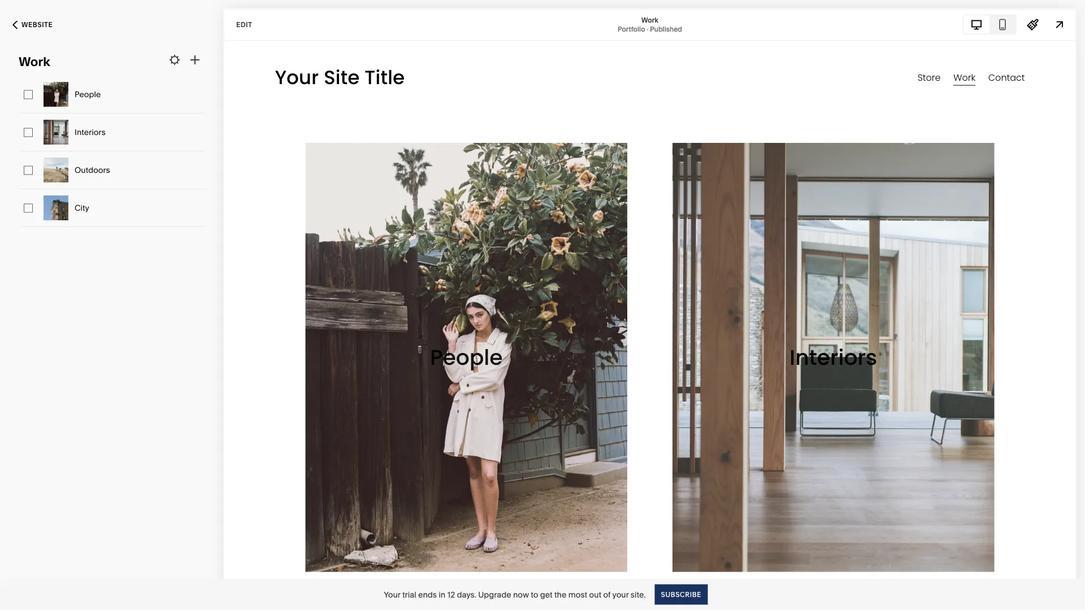Task type: locate. For each thing, give the bounding box(es) containing it.
1 vertical spatial work
[[19, 54, 50, 69]]

now
[[513, 590, 529, 600]]

edit
[[236, 20, 252, 29]]

1 horizontal spatial work
[[642, 16, 659, 24]]

most
[[569, 590, 587, 600]]

tab list
[[964, 16, 1016, 34]]

the
[[555, 590, 567, 600]]

12
[[447, 590, 455, 600]]

city
[[75, 203, 89, 213]]

trial
[[402, 590, 416, 600]]

get
[[540, 590, 553, 600]]

work down 'website' button
[[19, 54, 50, 69]]

work inside work portfolio · published
[[642, 16, 659, 24]]

subscribe button
[[655, 585, 708, 605]]

work
[[642, 16, 659, 24], [19, 54, 50, 69]]

website
[[21, 21, 53, 29]]

upgrade
[[478, 590, 511, 600]]

ends
[[418, 590, 437, 600]]

row group
[[0, 76, 224, 227]]

to
[[531, 590, 538, 600]]

portfolio
[[618, 25, 645, 33]]

of
[[603, 590, 611, 600]]

days.
[[457, 590, 477, 600]]

0 vertical spatial work
[[642, 16, 659, 24]]

work up ·
[[642, 16, 659, 24]]

your trial ends in 12 days. upgrade now to get the most out of your site.
[[384, 590, 646, 600]]

work for work portfolio · published
[[642, 16, 659, 24]]

0 horizontal spatial work
[[19, 54, 50, 69]]

interiors
[[75, 127, 106, 137]]



Task type: describe. For each thing, give the bounding box(es) containing it.
outdoors
[[75, 165, 110, 175]]

·
[[647, 25, 649, 33]]

edit button
[[229, 14, 260, 35]]

people
[[75, 90, 101, 99]]

out
[[589, 590, 602, 600]]

your
[[612, 590, 629, 600]]

website button
[[0, 12, 65, 37]]

in
[[439, 590, 446, 600]]

published
[[650, 25, 682, 33]]

row group containing people
[[0, 76, 224, 227]]

site.
[[631, 590, 646, 600]]

work for work
[[19, 54, 50, 69]]

subscribe
[[661, 591, 701, 599]]

work portfolio · published
[[618, 16, 682, 33]]

your
[[384, 590, 401, 600]]



Task type: vqa. For each thing, say whether or not it's contained in the screenshot.
out
yes



